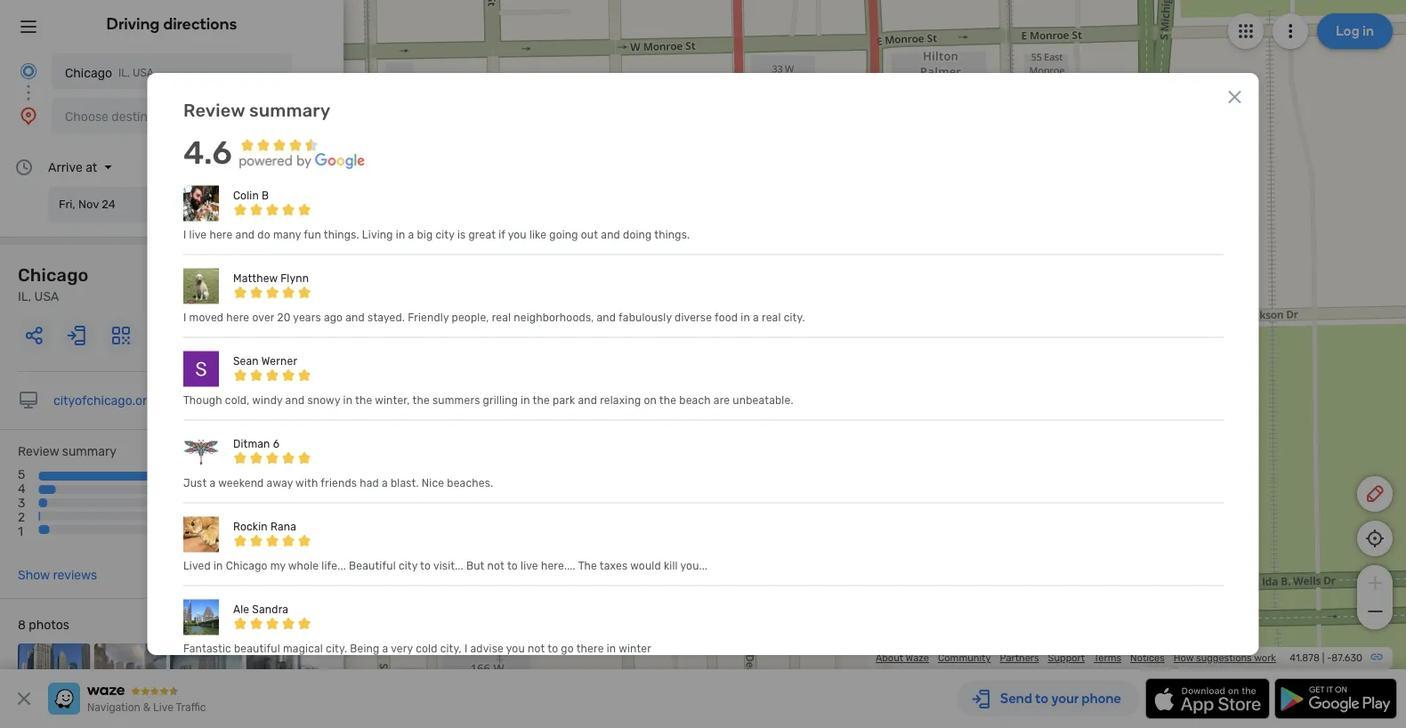 Task type: locate. For each thing, give the bounding box(es) containing it.
city,
[[440, 642, 461, 655]]

fantastic beautiful magical city. being a very cold city, i advise you not to go there in winter
[[183, 642, 651, 655]]

1 vertical spatial usa
[[34, 288, 59, 303]]

1 horizontal spatial live
[[520, 560, 538, 572]]

1 vertical spatial here
[[226, 311, 249, 324]]

2 vertical spatial chicago
[[225, 560, 267, 572]]

the left park
[[532, 394, 550, 407]]

0 vertical spatial x image
[[1224, 86, 1246, 108]]

1 vertical spatial live
[[520, 560, 538, 572]]

1 real from the left
[[491, 311, 511, 324]]

0 vertical spatial summary
[[249, 100, 330, 120]]

in right lived
[[213, 560, 223, 572]]

chicago right current location icon
[[65, 65, 112, 80]]

0 vertical spatial chicago il, usa
[[65, 65, 154, 80]]

1 horizontal spatial review summary
[[183, 100, 330, 120]]

not right but
[[487, 560, 504, 572]]

0 horizontal spatial things.
[[323, 228, 359, 241]]

1 horizontal spatial city
[[435, 228, 454, 241]]

0 horizontal spatial city.
[[325, 642, 347, 655]]

0 horizontal spatial x image
[[13, 688, 35, 709]]

Choose destination text field
[[52, 98, 292, 134]]

review summary up colin b
[[183, 100, 330, 120]]

live down 12:30
[[189, 228, 206, 241]]

1 horizontal spatial summary
[[249, 100, 330, 120]]

flynn
[[280, 272, 309, 285]]

41.878
[[1290, 652, 1320, 664]]

current location image
[[18, 61, 39, 82]]

things. right doing
[[654, 228, 690, 241]]

image 4 of chicago, chicago image
[[246, 643, 319, 716]]

1 vertical spatial city.
[[325, 642, 347, 655]]

beautiful
[[234, 642, 280, 655]]

clock image
[[13, 156, 35, 178]]

0 vertical spatial review
[[183, 100, 245, 120]]

werner
[[261, 355, 297, 367]]

review summary up the 5
[[18, 443, 117, 458]]

fri, nov 24 list box
[[48, 186, 182, 222]]

live left here....
[[520, 560, 538, 572]]

2 vertical spatial il,
[[785, 331, 797, 345]]

0 vertical spatial il,
[[118, 67, 130, 79]]

and
[[235, 228, 254, 241], [601, 228, 620, 241], [345, 311, 364, 324], [596, 311, 616, 324], [285, 394, 304, 407], [578, 394, 597, 407]]

real up chicago, il, usa
[[761, 311, 781, 324]]

0 vertical spatial here
[[209, 228, 232, 241]]

fantastic
[[183, 642, 231, 655]]

i for i moved here over 20 years ago and stayed.  friendly people, real neighborhoods, and fabulously diverse food in a real city.
[[183, 311, 186, 324]]

to
[[420, 560, 430, 572], [507, 560, 517, 572], [547, 642, 558, 655]]

to left "go"
[[547, 642, 558, 655]]

go
[[561, 642, 574, 655]]

things. right 'fun'
[[323, 228, 359, 241]]

chicago il, usa
[[65, 65, 154, 80], [18, 264, 89, 303]]

0 vertical spatial usa
[[133, 67, 154, 79]]

the left winter,
[[355, 394, 372, 407]]

relaxing
[[600, 394, 641, 407]]

3
[[18, 495, 25, 510]]

the right on at bottom left
[[659, 394, 676, 407]]

2 horizontal spatial il,
[[785, 331, 797, 345]]

live
[[153, 701, 173, 714]]

0 vertical spatial live
[[189, 228, 206, 241]]

pm
[[233, 197, 250, 211]]

review down directions
[[183, 100, 245, 120]]

0 horizontal spatial real
[[491, 311, 511, 324]]

winter,
[[374, 394, 410, 407]]

out
[[581, 228, 598, 241]]

i live here and do many fun things. living in a big city is great if you like going out and doing things.
[[183, 228, 690, 241]]

in right snowy
[[343, 394, 352, 407]]

1 vertical spatial i
[[183, 311, 186, 324]]

0 horizontal spatial review summary
[[18, 443, 117, 458]]

4.6 down choose destination 'text box'
[[183, 134, 232, 172]]

and right windy
[[285, 394, 304, 407]]

1 the from the left
[[355, 394, 372, 407]]

cold,
[[225, 394, 249, 407]]

to right but
[[507, 560, 517, 572]]

here for and
[[209, 228, 232, 241]]

0 vertical spatial review summary
[[183, 100, 330, 120]]

and right ago
[[345, 311, 364, 324]]

matthew flynn
[[233, 272, 309, 285]]

0 vertical spatial i
[[183, 228, 186, 241]]

in
[[395, 228, 405, 241], [740, 311, 750, 324], [343, 394, 352, 407], [520, 394, 530, 407], [213, 560, 223, 572], [606, 642, 616, 655]]

2 horizontal spatial usa
[[800, 331, 823, 345]]

in right living
[[395, 228, 405, 241]]

0 vertical spatial you
[[507, 228, 526, 241]]

1 horizontal spatial usa
[[133, 67, 154, 79]]

had
[[359, 477, 379, 489]]

you right advise
[[506, 642, 525, 655]]

like
[[529, 228, 546, 241]]

real right people,
[[491, 311, 511, 324]]

ago
[[323, 311, 342, 324]]

though cold, windy and snowy in the winter, the summers grilling in the park and relaxing on the beach are unbeatable.
[[183, 394, 793, 407]]

0 horizontal spatial usa
[[34, 288, 59, 303]]

0 horizontal spatial summary
[[62, 443, 117, 458]]

city. left 'being'
[[325, 642, 347, 655]]

live
[[189, 228, 206, 241], [520, 560, 538, 572]]

show
[[18, 567, 50, 582]]

1 vertical spatial not
[[527, 642, 545, 655]]

1 vertical spatial city
[[398, 560, 417, 572]]

image 1 of chicago, chicago image
[[18, 643, 90, 716]]

at
[[86, 159, 97, 174]]

chicago il, usa down fri,
[[18, 264, 89, 303]]

fri,
[[59, 197, 75, 211]]

in right there
[[606, 642, 616, 655]]

community link
[[938, 652, 991, 664]]

friends
[[320, 477, 357, 489]]

3 the from the left
[[532, 394, 550, 407]]

chicago,
[[735, 331, 782, 345]]

city left is
[[435, 228, 454, 241]]

1 horizontal spatial city.
[[783, 311, 805, 324]]

you right if
[[507, 228, 526, 241]]

4.6 up rockin rana
[[228, 457, 305, 516]]

summary
[[249, 100, 330, 120], [62, 443, 117, 458]]

living
[[362, 228, 393, 241]]

4 the from the left
[[659, 394, 676, 407]]

how
[[1174, 652, 1194, 664]]

1 horizontal spatial il,
[[118, 67, 130, 79]]

notices link
[[1130, 652, 1165, 664]]

chicago il, usa down driving
[[65, 65, 154, 80]]

rockin rana
[[233, 520, 296, 533]]

whole
[[288, 560, 318, 572]]

weekend
[[218, 477, 263, 489]]

link image
[[1370, 650, 1384, 664]]

i for i live here and do many fun things. living in a big city is great if you like going out and doing things.
[[183, 228, 186, 241]]

fun
[[303, 228, 321, 241]]

here left 'over'
[[226, 311, 249, 324]]

1 vertical spatial il,
[[18, 288, 31, 303]]

41.878 | -87.630
[[1290, 652, 1363, 664]]

nice
[[421, 477, 444, 489]]

1 horizontal spatial things.
[[654, 228, 690, 241]]

4.6
[[183, 134, 232, 172], [228, 457, 305, 516]]

the right winter,
[[412, 394, 429, 407]]

real
[[491, 311, 511, 324], [761, 311, 781, 324]]

advise
[[470, 642, 503, 655]]

i
[[183, 228, 186, 241], [183, 311, 186, 324], [464, 642, 467, 655]]

not left "go"
[[527, 642, 545, 655]]

review up the 5
[[18, 443, 59, 458]]

|
[[1322, 652, 1325, 664]]

city right beautiful
[[398, 560, 417, 572]]

x image
[[1224, 86, 1246, 108], [13, 688, 35, 709]]

to left visit...
[[420, 560, 430, 572]]

1 vertical spatial summary
[[62, 443, 117, 458]]

1 vertical spatial review
[[18, 443, 59, 458]]

cityofchicago.org link
[[53, 393, 154, 407]]

1 horizontal spatial real
[[761, 311, 781, 324]]

cold
[[415, 642, 437, 655]]

1 horizontal spatial not
[[527, 642, 545, 655]]

chicago left my
[[225, 560, 267, 572]]

here down 12:30 pm
[[209, 228, 232, 241]]

0 horizontal spatial live
[[189, 228, 206, 241]]

0 horizontal spatial not
[[487, 560, 504, 572]]

a up chicago, at the top right of page
[[753, 311, 759, 324]]

not
[[487, 560, 504, 572], [527, 642, 545, 655]]

beautiful
[[348, 560, 395, 572]]

fabulously
[[618, 311, 672, 324]]

0 vertical spatial 4.6
[[183, 134, 232, 172]]

here for over
[[226, 311, 249, 324]]

if
[[498, 228, 505, 241]]

1 horizontal spatial to
[[507, 560, 517, 572]]

2 horizontal spatial to
[[547, 642, 558, 655]]

here
[[209, 228, 232, 241], [226, 311, 249, 324]]

chicago down fri,
[[18, 264, 89, 285]]

many
[[273, 228, 301, 241]]

chicago
[[65, 65, 112, 80], [18, 264, 89, 285], [225, 560, 267, 572]]

though
[[183, 394, 222, 407]]

0 horizontal spatial to
[[420, 560, 430, 572]]

about waze community partners support terms notices how suggestions work
[[876, 652, 1276, 664]]

city.
[[783, 311, 805, 324], [325, 642, 347, 655]]

b
[[261, 189, 269, 202]]

park
[[552, 394, 575, 407]]

0 vertical spatial not
[[487, 560, 504, 572]]

things.
[[323, 228, 359, 241], [654, 228, 690, 241]]

cityofchicago.org
[[53, 393, 154, 407]]

visit...
[[433, 560, 463, 572]]

lived
[[183, 560, 210, 572]]

city. up chicago, il, usa
[[783, 311, 805, 324]]

a right the just
[[209, 477, 215, 489]]

5
[[18, 467, 25, 481]]

in right food
[[740, 311, 750, 324]]



Task type: vqa. For each thing, say whether or not it's contained in the screenshot.
Ave
no



Task type: describe. For each thing, give the bounding box(es) containing it.
my
[[270, 560, 285, 572]]

pencil image
[[1365, 483, 1386, 505]]

ale sandra
[[233, 603, 288, 616]]

being
[[350, 642, 379, 655]]

summers
[[432, 394, 480, 407]]

about
[[876, 652, 904, 664]]

a left big
[[408, 228, 414, 241]]

community
[[938, 652, 991, 664]]

partners
[[1000, 652, 1039, 664]]

a right had
[[381, 477, 387, 489]]

matthew
[[233, 272, 277, 285]]

would
[[630, 560, 661, 572]]

20
[[277, 311, 290, 324]]

support link
[[1048, 652, 1085, 664]]

1 vertical spatial chicago
[[18, 264, 89, 285]]

8
[[18, 617, 26, 632]]

1 things. from the left
[[323, 228, 359, 241]]

stayed.
[[367, 311, 405, 324]]

1
[[18, 524, 23, 538]]

1 vertical spatial chicago il, usa
[[18, 264, 89, 303]]

is
[[457, 228, 465, 241]]

support
[[1048, 652, 1085, 664]]

great
[[468, 228, 495, 241]]

2 things. from the left
[[654, 228, 690, 241]]

location image
[[18, 105, 39, 126]]

zoom in image
[[1364, 572, 1386, 594]]

sean
[[233, 355, 258, 367]]

navigation
[[87, 701, 141, 714]]

and left "fabulously"
[[596, 311, 616, 324]]

arrive
[[48, 159, 83, 174]]

6
[[273, 438, 279, 450]]

diverse
[[674, 311, 712, 324]]

here....
[[541, 560, 575, 572]]

87.630
[[1332, 652, 1363, 664]]

and right park
[[578, 394, 597, 407]]

0 vertical spatial city.
[[783, 311, 805, 324]]

image 2 of chicago, chicago image
[[94, 643, 166, 716]]

winter
[[618, 642, 651, 655]]

lived in chicago my whole life... beautiful city to visit... but not to live here.... the taxes would kill you...
[[183, 560, 707, 572]]

fri, nov 24
[[59, 197, 116, 211]]

&
[[143, 701, 151, 714]]

driving
[[106, 14, 160, 33]]

0 vertical spatial chicago
[[65, 65, 112, 80]]

8 photos
[[18, 617, 69, 632]]

arrive at
[[48, 159, 97, 174]]

1 vertical spatial review summary
[[18, 443, 117, 458]]

just a weekend away with friends had a blast. nice beaches.
[[183, 477, 493, 489]]

1 vertical spatial x image
[[13, 688, 35, 709]]

over
[[252, 311, 274, 324]]

2 vertical spatial usa
[[800, 331, 823, 345]]

ale
[[233, 603, 249, 616]]

traffic
[[176, 701, 206, 714]]

food
[[714, 311, 738, 324]]

on
[[643, 394, 656, 407]]

rana
[[270, 520, 296, 533]]

2 real from the left
[[761, 311, 781, 324]]

4
[[18, 481, 26, 496]]

12:30 pm
[[201, 197, 250, 211]]

nov
[[78, 197, 99, 211]]

the
[[578, 560, 597, 572]]

2 the from the left
[[412, 394, 429, 407]]

grilling
[[483, 394, 518, 407]]

0 horizontal spatial city
[[398, 560, 417, 572]]

0 horizontal spatial review
[[18, 443, 59, 458]]

1 horizontal spatial x image
[[1224, 86, 1246, 108]]

moved
[[189, 311, 223, 324]]

in right 'grilling'
[[520, 394, 530, 407]]

image 3 of chicago, chicago image
[[170, 643, 243, 716]]

1 vertical spatial 4.6
[[228, 457, 305, 516]]

beach
[[679, 394, 711, 407]]

-
[[1327, 652, 1332, 664]]

neighborhoods,
[[513, 311, 594, 324]]

a left very
[[382, 642, 388, 655]]

sean werner
[[233, 355, 297, 367]]

computer image
[[18, 389, 39, 411]]

photos
[[29, 617, 69, 632]]

just
[[183, 477, 206, 489]]

5 4 3 2 1
[[18, 467, 26, 538]]

ditman
[[233, 438, 270, 450]]

navigation & live traffic
[[87, 701, 206, 714]]

reviews
[[53, 567, 97, 582]]

2
[[18, 509, 25, 524]]

12:30 pm list box
[[190, 186, 288, 222]]

i moved here over 20 years ago and stayed.  friendly people, real neighborhoods, and fabulously diverse food in a real city.
[[183, 311, 805, 324]]

magical
[[283, 642, 323, 655]]

do
[[257, 228, 270, 241]]

24
[[102, 197, 116, 211]]

0 horizontal spatial il,
[[18, 288, 31, 303]]

and right out
[[601, 228, 620, 241]]

there
[[576, 642, 604, 655]]

0 vertical spatial city
[[435, 228, 454, 241]]

show reviews
[[18, 567, 97, 582]]

life...
[[321, 560, 346, 572]]

suggestions
[[1196, 652, 1252, 664]]

1 vertical spatial you
[[506, 642, 525, 655]]

and left the do
[[235, 228, 254, 241]]

notices
[[1130, 652, 1165, 664]]

about waze link
[[876, 652, 929, 664]]

driving directions
[[106, 14, 237, 33]]

kill
[[664, 560, 678, 572]]

terms
[[1094, 652, 1122, 664]]

how suggestions work link
[[1174, 652, 1276, 664]]

partners link
[[1000, 652, 1039, 664]]

colin
[[233, 189, 258, 202]]

very
[[391, 642, 413, 655]]

people,
[[451, 311, 489, 324]]

zoom out image
[[1364, 601, 1386, 622]]

friendly
[[407, 311, 449, 324]]

2 vertical spatial i
[[464, 642, 467, 655]]

beaches.
[[447, 477, 493, 489]]

doing
[[623, 228, 652, 241]]

terms link
[[1094, 652, 1122, 664]]

with
[[295, 477, 318, 489]]

1 horizontal spatial review
[[183, 100, 245, 120]]

snowy
[[307, 394, 340, 407]]



